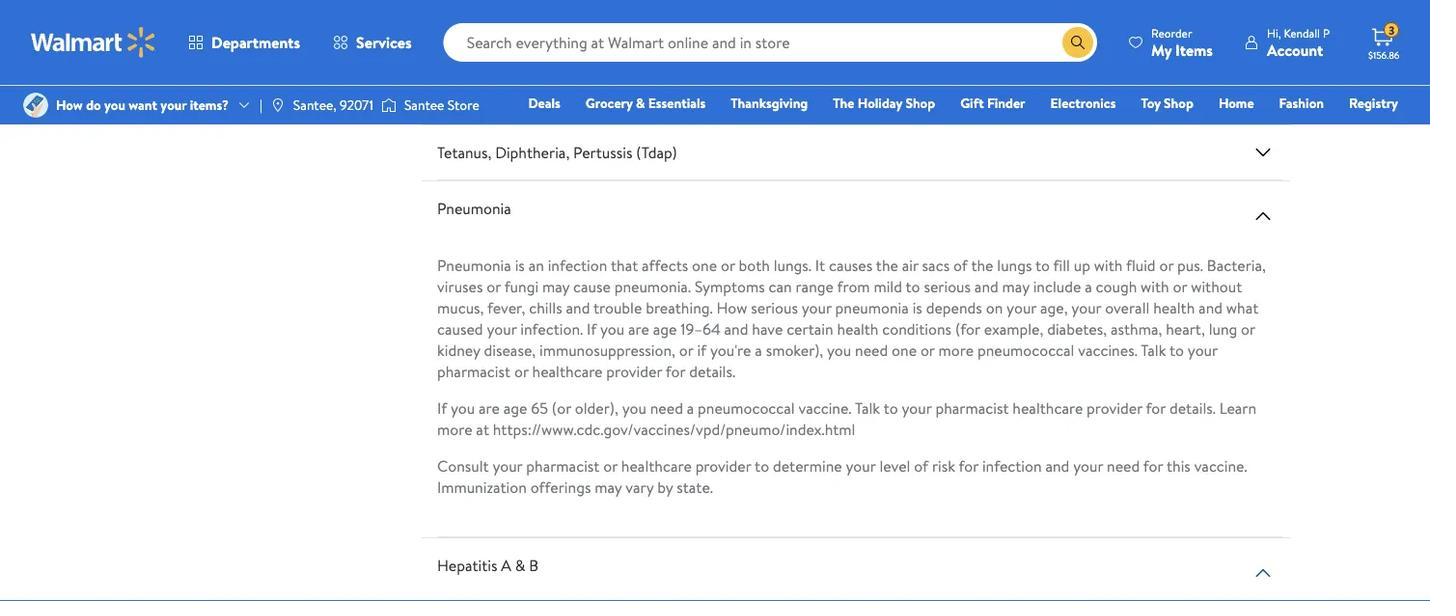 Task type: locate. For each thing, give the bounding box(es) containing it.
electronics link
[[1042, 93, 1125, 113]]

one
[[1251, 121, 1280, 139]]

thanksgiving
[[731, 94, 808, 112]]

may
[[595, 8, 622, 29], [542, 276, 570, 297], [1002, 276, 1030, 297], [595, 477, 622, 498]]

0 horizontal spatial &
[[515, 555, 525, 576]]

you're
[[710, 340, 751, 361]]

1 vertical spatial if
[[437, 398, 447, 419]]

you right do
[[104, 96, 125, 114]]

or down the 'older),' on the bottom left
[[603, 456, 618, 477]]

shop inside "link"
[[1164, 94, 1194, 112]]

0 horizontal spatial details.
[[689, 361, 736, 382]]

1 vertical spatial pneumococcal
[[698, 398, 795, 419]]

0 horizontal spatial one
[[692, 255, 717, 276]]

&
[[636, 94, 645, 112], [515, 555, 525, 576]]

to inside if you are age 65 (or older), you need a pneumococcal vaccine. talk to your pharmacist healthcare provider for details. learn more at https://www.cdc.gov/vaccines/vpd/pneumo/index.html
[[884, 398, 898, 419]]

one right affects
[[692, 255, 717, 276]]

serious
[[924, 276, 971, 297], [751, 297, 798, 319]]

0 horizontal spatial more
[[437, 419, 472, 440]]

can
[[769, 276, 792, 297]]

are inside if you are age 65 (or older), you need a pneumococcal vaccine. talk to your pharmacist healthcare provider for details. learn more at https://www.cdc.gov/vaccines/vpd/pneumo/index.html
[[479, 398, 500, 419]]

or left pus.
[[1160, 255, 1174, 276]]

1 vertical spatial risk
[[932, 456, 956, 477]]

1 horizontal spatial are
[[628, 319, 649, 340]]

1 horizontal spatial pneumococcal
[[978, 340, 1075, 361]]

0 vertical spatial immunization
[[437, 8, 527, 29]]

talk right vaccines.
[[1141, 340, 1166, 361]]

one down pneumonia
[[892, 340, 917, 361]]

is right mild
[[913, 297, 923, 319]]

 image for santee, 92071
[[270, 97, 286, 113]]

vaccine. down smoker),
[[799, 398, 852, 419]]

more inside if you are age 65 (or older), you need a pneumococcal vaccine. talk to your pharmacist healthcare provider for details. learn more at https://www.cdc.gov/vaccines/vpd/pneumo/index.html
[[437, 419, 472, 440]]

to
[[755, 0, 769, 8], [1036, 255, 1050, 276], [906, 276, 920, 297], [1170, 340, 1184, 361], [884, 398, 898, 419], [755, 456, 769, 477]]

 image for santee store
[[381, 96, 397, 115]]

immunization down at
[[437, 477, 527, 498]]

pneumonia down tetanus,
[[437, 198, 511, 219]]

1 risk from the top
[[932, 0, 956, 8]]

by up (rsv)
[[657, 8, 673, 29]]

1 pneumonia from the top
[[437, 198, 511, 219]]

consult up the respiratory
[[437, 0, 489, 8]]

2 pneumonia from the top
[[437, 255, 511, 276]]

Search search field
[[444, 23, 1097, 62]]

1 horizontal spatial how
[[717, 297, 747, 319]]

2 determine from the top
[[773, 456, 842, 477]]

age left 19–64
[[653, 319, 677, 340]]

a inside if you are age 65 (or older), you need a pneumococcal vaccine. talk to your pharmacist healthcare provider for details. learn more at https://www.cdc.gov/vaccines/vpd/pneumo/index.html
[[687, 398, 694, 419]]

need inside the pneumonia is an infection that affects one or both lungs. it causes the air sacs of the lungs to fill up with fluid or pus. bacteria, viruses or fungi may cause pneumonia. symptoms can range from mild to serious and may include a cough with or without mucus, fever, chills and trouble breathing. how serious your pneumonia is depends on your age, your overall health and what caused your infection. if you are age 19–64 and have certain health conditions (for example, diabetes, asthma, heart, lung or kidney disease, immunosuppression, or if you're a smoker), you need one or more pneumococcal vaccines. talk to your pharmacist or healthcare provider for details.
[[855, 340, 888, 361]]

healthcare inside if you are age 65 (or older), you need a pneumococcal vaccine. talk to your pharmacist healthcare provider for details. learn more at https://www.cdc.gov/vaccines/vpd/pneumo/index.html
[[1013, 398, 1083, 419]]

hepatitis a & b
[[437, 555, 539, 576]]

if right infection.
[[587, 319, 597, 340]]

0 vertical spatial determine
[[773, 0, 842, 8]]

0 vertical spatial consult your pharmacist or healthcare provider to determine your level of risk for infection and your need for this vaccine. immunization offerings may vary by state.
[[437, 0, 1248, 29]]

0 vertical spatial vary
[[626, 8, 654, 29]]

1 vertical spatial are
[[479, 398, 500, 419]]

vary
[[626, 8, 654, 29], [626, 477, 654, 498]]

1 vertical spatial how
[[717, 297, 747, 319]]

$156.86
[[1369, 48, 1400, 61]]

1 vertical spatial of
[[954, 255, 968, 276]]

details. inside the pneumonia is an infection that affects one or both lungs. it causes the air sacs of the lungs to fill up with fluid or pus. bacteria, viruses or fungi may cause pneumonia. symptoms can range from mild to serious and may include a cough with or without mucus, fever, chills and trouble breathing. how serious your pneumonia is depends on your age, your overall health and what caused your infection. if you are age 19–64 and have certain health conditions (for example, diabetes, asthma, heart, lung or kidney disease, immunosuppression, or if you're a smoker), you need one or more pneumococcal vaccines. talk to your pharmacist or healthcare provider for details.
[[689, 361, 736, 382]]

1 horizontal spatial  image
[[270, 97, 286, 113]]

provider down https://www.cdc.gov/vaccines/vpd/pneumo/index.html
[[696, 456, 751, 477]]

1 vertical spatial talk
[[855, 398, 880, 419]]

search icon image
[[1070, 35, 1086, 50]]

0 horizontal spatial serious
[[751, 297, 798, 319]]

1 vertical spatial consult your pharmacist or healthcare provider to determine your level of risk for infection and your need for this vaccine. immunization offerings may vary by state.
[[437, 456, 1248, 498]]

1 vertical spatial vaccine.
[[799, 398, 852, 419]]

shop right toy
[[1164, 94, 1194, 112]]

by
[[657, 8, 673, 29], [657, 477, 673, 498]]

services
[[356, 32, 412, 53]]

2 the from the left
[[971, 255, 994, 276]]

& left the b
[[515, 555, 525, 576]]

with right cough
[[1141, 276, 1170, 297]]

how
[[56, 96, 83, 114], [717, 297, 747, 319]]

to down conditions on the right of the page
[[884, 398, 898, 419]]

2 vertical spatial a
[[687, 398, 694, 419]]

or up virus
[[603, 0, 618, 8]]

 image right 92071
[[381, 96, 397, 115]]

|
[[260, 96, 262, 114]]

a right you're
[[755, 340, 762, 361]]

0 horizontal spatial pneumococcal
[[698, 398, 795, 419]]

state. down https://www.cdc.gov/vaccines/vpd/pneumo/index.html
[[677, 477, 713, 498]]

health down from
[[837, 319, 879, 340]]

1 vertical spatial details.
[[1170, 398, 1216, 419]]

both
[[739, 255, 770, 276]]

a
[[501, 555, 511, 576]]

pneumococcal
[[978, 340, 1075, 361], [698, 398, 795, 419]]

age left 65
[[504, 398, 527, 419]]

lungs
[[997, 255, 1032, 276]]

items?
[[190, 96, 229, 114]]

pneumococcal down you're
[[698, 398, 795, 419]]

1 horizontal spatial &
[[636, 94, 645, 112]]

0 vertical spatial details.
[[689, 361, 736, 382]]

holiday
[[858, 94, 902, 112]]

the
[[876, 255, 898, 276], [971, 255, 994, 276]]

learn
[[1220, 398, 1257, 419]]

vaccine. inside if you are age 65 (or older), you need a pneumococcal vaccine. talk to your pharmacist healthcare provider for details. learn more at https://www.cdc.gov/vaccines/vpd/pneumo/index.html
[[799, 398, 852, 419]]

your
[[493, 0, 523, 8], [846, 0, 876, 8], [1073, 0, 1103, 8], [161, 96, 187, 114], [802, 297, 832, 319], [1007, 297, 1037, 319], [1072, 297, 1102, 319], [487, 319, 517, 340], [1188, 340, 1218, 361], [902, 398, 932, 419], [493, 456, 523, 477], [846, 456, 876, 477], [1073, 456, 1103, 477]]

0 vertical spatial pneumonia
[[437, 198, 511, 219]]

to right asthma,
[[1170, 340, 1184, 361]]

1 horizontal spatial talk
[[1141, 340, 1166, 361]]

1 vertical spatial state.
[[677, 477, 713, 498]]

essentials
[[648, 94, 706, 112]]

are inside the pneumonia is an infection that affects one or both lungs. it causes the air sacs of the lungs to fill up with fluid or pus. bacteria, viruses or fungi may cause pneumonia. symptoms can range from mild to serious and may include a cough with or without mucus, fever, chills and trouble breathing. how serious your pneumonia is depends on your age, your overall health and what caused your infection. if you are age 19–64 and have certain health conditions (for example, diabetes, asthma, heart, lung or kidney disease, immunosuppression, or if you're a smoker), you need one or more pneumococcal vaccines. talk to your pharmacist or healthcare provider for details.
[[628, 319, 649, 340]]

details.
[[689, 361, 736, 382], [1170, 398, 1216, 419]]

departments
[[211, 32, 300, 53]]

0 vertical spatial infection
[[982, 0, 1042, 8]]

with right 'up'
[[1094, 255, 1123, 276]]

from
[[837, 276, 870, 297]]

you right the 'older),' on the bottom left
[[622, 398, 647, 419]]

2 vertical spatial infection
[[982, 456, 1042, 477]]

tetanus,
[[437, 142, 492, 163]]

1 vertical spatial consult
[[437, 456, 489, 477]]

santee,
[[293, 96, 337, 114]]

if inside the pneumonia is an infection that affects one or both lungs. it causes the air sacs of the lungs to fill up with fluid or pus. bacteria, viruses or fungi may cause pneumonia. symptoms can range from mild to serious and may include a cough with or without mucus, fever, chills and trouble breathing. how serious your pneumonia is depends on your age, your overall health and what caused your infection. if you are age 19–64 and have certain health conditions (for example, diabetes, asthma, heart, lung or kidney disease, immunosuppression, or if you're a smoker), you need one or more pneumococcal vaccines. talk to your pharmacist or healthcare provider for details.
[[587, 319, 597, 340]]

0 vertical spatial one
[[692, 255, 717, 276]]

how left have
[[717, 297, 747, 319]]

2 offerings from the top
[[531, 477, 591, 498]]

the left lungs
[[971, 255, 994, 276]]

gift finder
[[961, 94, 1026, 112]]

1 horizontal spatial age
[[653, 319, 677, 340]]

an
[[529, 255, 544, 276]]

0 horizontal spatial is
[[515, 255, 525, 276]]

1 vertical spatial offerings
[[531, 477, 591, 498]]

pneumococcal down age,
[[978, 340, 1075, 361]]

breathing.
[[646, 297, 713, 319]]

state. up essentials
[[677, 8, 713, 29]]

pneumonia for pneumonia is an infection that affects one or both lungs. it causes the air sacs of the lungs to fill up with fluid or pus. bacteria, viruses or fungi may cause pneumonia. symptoms can range from mild to serious and may include a cough with or without mucus, fever, chills and trouble breathing. how serious your pneumonia is depends on your age, your overall health and what caused your infection. if you are age 19–64 and have certain health conditions (for example, diabetes, asthma, heart, lung or kidney disease, immunosuppression, or if you're a smoker), you need one or more pneumococcal vaccines. talk to your pharmacist or healthcare provider for details.
[[437, 255, 511, 276]]

you down cause
[[600, 319, 625, 340]]

hepatitis
[[437, 555, 498, 576]]

1 by from the top
[[657, 8, 673, 29]]

0 vertical spatial &
[[636, 94, 645, 112]]

1 horizontal spatial with
[[1141, 276, 1170, 297]]

1 vertical spatial infection
[[548, 255, 607, 276]]

1 horizontal spatial details.
[[1170, 398, 1216, 419]]

1 offerings from the top
[[531, 8, 591, 29]]

1 horizontal spatial one
[[892, 340, 917, 361]]

vary up (rsv)
[[626, 8, 654, 29]]

0 horizontal spatial shop
[[906, 94, 935, 112]]

1 vertical spatial this
[[1167, 456, 1191, 477]]

air
[[902, 255, 919, 276]]

pneumonia image
[[1252, 205, 1275, 228]]

serious right air
[[924, 276, 971, 297]]

santee, 92071
[[293, 96, 373, 114]]

causes
[[829, 255, 873, 276]]

to right mild
[[906, 276, 920, 297]]

santee
[[404, 96, 444, 114]]

0 vertical spatial level
[[880, 0, 911, 8]]

pharmacist up syncytial
[[526, 0, 600, 8]]

how left do
[[56, 96, 83, 114]]

pneumonia
[[437, 198, 511, 219], [437, 255, 511, 276]]

sacs
[[922, 255, 950, 276]]

(or
[[552, 398, 571, 419]]

1 vertical spatial vary
[[626, 477, 654, 498]]

2 shop from the left
[[1164, 94, 1194, 112]]

p
[[1323, 25, 1330, 41]]

0 vertical spatial state.
[[677, 8, 713, 29]]

0 horizontal spatial are
[[479, 398, 500, 419]]

provider down vaccines.
[[1087, 398, 1143, 419]]

0 vertical spatial a
[[1085, 276, 1092, 297]]

offerings down (or
[[531, 477, 591, 498]]

0 vertical spatial more
[[939, 340, 974, 361]]

0 horizontal spatial a
[[687, 398, 694, 419]]

1 vertical spatial immunization
[[437, 477, 527, 498]]

determine up walmart site-wide search box
[[773, 0, 842, 8]]

talk down the pneumonia is an infection that affects one or both lungs. it causes the air sacs of the lungs to fill up with fluid or pus. bacteria, viruses or fungi may cause pneumonia. symptoms can range from mild to serious and may include a cough with or without mucus, fever, chills and trouble breathing. how serious your pneumonia is depends on your age, your overall health and what caused your infection. if you are age 19–64 and have certain health conditions (for example, diabetes, asthma, heart, lung or kidney disease, immunosuppression, or if you're a smoker), you need one or more pneumococcal vaccines. talk to your pharmacist or healthcare provider for details.
[[855, 398, 880, 419]]

0 horizontal spatial how
[[56, 96, 83, 114]]

for inside the pneumonia is an infection that affects one or both lungs. it causes the air sacs of the lungs to fill up with fluid or pus. bacteria, viruses or fungi may cause pneumonia. symptoms can range from mild to serious and may include a cough with or without mucus, fever, chills and trouble breathing. how serious your pneumonia is depends on your age, your overall health and what caused your infection. if you are age 19–64 and have certain health conditions (for example, diabetes, asthma, heart, lung or kidney disease, immunosuppression, or if you're a smoker), you need one or more pneumococcal vaccines. talk to your pharmacist or healthcare provider for details.
[[666, 361, 686, 382]]

determine down if you are age 65 (or older), you need a pneumococcal vaccine. talk to your pharmacist healthcare provider for details. learn more at https://www.cdc.gov/vaccines/vpd/pneumo/index.html
[[773, 456, 842, 477]]

healthcare down https://www.cdc.gov/vaccines/vpd/pneumo/index.html
[[621, 456, 692, 477]]

pharmacist
[[526, 0, 600, 8], [437, 361, 511, 382], [936, 398, 1009, 419], [526, 456, 600, 477]]

fill
[[1054, 255, 1070, 276]]

age
[[653, 319, 677, 340], [504, 398, 527, 419]]

to down https://www.cdc.gov/vaccines/vpd/pneumo/index.html
[[755, 456, 769, 477]]

0 vertical spatial risk
[[932, 0, 956, 8]]

need
[[1107, 0, 1140, 8], [855, 340, 888, 361], [650, 398, 683, 419], [1107, 456, 1140, 477]]

tetanus, diphtheria, pertussis (tdap)
[[437, 142, 677, 163]]

0 vertical spatial pneumococcal
[[978, 340, 1075, 361]]

 image right |
[[270, 97, 286, 113]]

health down pus.
[[1154, 297, 1195, 319]]

2 horizontal spatial  image
[[381, 96, 397, 115]]

0 horizontal spatial if
[[437, 398, 447, 419]]

vaccine. down learn
[[1195, 456, 1248, 477]]

1 vertical spatial age
[[504, 398, 527, 419]]

pharmacist down caused
[[437, 361, 511, 382]]

healthcare up (or
[[532, 361, 603, 382]]

state.
[[677, 8, 713, 29], [677, 477, 713, 498]]

vaccines.
[[1078, 340, 1138, 361]]

(rsv)
[[619, 86, 658, 107]]

1 vertical spatial level
[[880, 456, 911, 477]]

92071
[[340, 96, 373, 114]]

toy shop
[[1141, 94, 1194, 112]]

are left 65
[[479, 398, 500, 419]]

if inside if you are age 65 (or older), you need a pneumococcal vaccine. talk to your pharmacist healthcare provider for details. learn more at https://www.cdc.gov/vaccines/vpd/pneumo/index.html
[[437, 398, 447, 419]]

healthcare down vaccines.
[[1013, 398, 1083, 419]]

0 horizontal spatial with
[[1094, 255, 1123, 276]]

0 horizontal spatial the
[[876, 255, 898, 276]]

of inside the pneumonia is an infection that affects one or both lungs. it causes the air sacs of the lungs to fill up with fluid or pus. bacteria, viruses or fungi may cause pneumonia. symptoms can range from mild to serious and may include a cough with or without mucus, fever, chills and trouble breathing. how serious your pneumonia is depends on your age, your overall health and what caused your infection. if you are age 19–64 and have certain health conditions (for example, diabetes, asthma, heart, lung or kidney disease, immunosuppression, or if you're a smoker), you need one or more pneumococcal vaccines. talk to your pharmacist or healthcare provider for details.
[[954, 255, 968, 276]]

electronics
[[1051, 94, 1116, 112]]

1 horizontal spatial the
[[971, 255, 994, 276]]

1 vertical spatial more
[[437, 419, 472, 440]]

a left cough
[[1085, 276, 1092, 297]]

1 vertical spatial is
[[913, 297, 923, 319]]

diphtheria,
[[495, 142, 570, 163]]

deals
[[528, 94, 561, 112]]

pneumococcal inside the pneumonia is an infection that affects one or both lungs. it causes the air sacs of the lungs to fill up with fluid or pus. bacteria, viruses or fungi may cause pneumonia. symptoms can range from mild to serious and may include a cough with or without mucus, fever, chills and trouble breathing. how serious your pneumonia is depends on your age, your overall health and what caused your infection. if you are age 19–64 and have certain health conditions (for example, diabetes, asthma, heart, lung or kidney disease, immunosuppression, or if you're a smoker), you need one or more pneumococcal vaccines. talk to your pharmacist or healthcare provider for details.
[[978, 340, 1075, 361]]

0 vertical spatial this
[[1167, 0, 1191, 8]]

talk
[[1141, 340, 1166, 361], [855, 398, 880, 419]]

provider up walmart site-wide search box
[[696, 0, 751, 8]]

if left at
[[437, 398, 447, 419]]

age inside if you are age 65 (or older), you need a pneumococcal vaccine. talk to your pharmacist healthcare provider for details. learn more at https://www.cdc.gov/vaccines/vpd/pneumo/index.html
[[504, 398, 527, 419]]

serious down lungs.
[[751, 297, 798, 319]]

pneumonia up 'mucus,'
[[437, 255, 511, 276]]

shop right holiday
[[906, 94, 935, 112]]

1 vertical spatial a
[[755, 340, 762, 361]]

1 vertical spatial by
[[657, 477, 673, 498]]

1 horizontal spatial more
[[939, 340, 974, 361]]

the holiday shop link
[[825, 93, 944, 113]]

need inside if you are age 65 (or older), you need a pneumococcal vaccine. talk to your pharmacist healthcare provider for details. learn more at https://www.cdc.gov/vaccines/vpd/pneumo/index.html
[[650, 398, 683, 419]]

at
[[476, 419, 489, 440]]

consult your pharmacist or healthcare provider to determine your level of risk for infection and your need for this vaccine. immunization offerings may vary by state. up the
[[437, 0, 1248, 29]]

infection
[[982, 0, 1042, 8], [548, 255, 607, 276], [982, 456, 1042, 477]]

0 vertical spatial consult
[[437, 0, 489, 8]]

you left at
[[451, 398, 475, 419]]

1 horizontal spatial shop
[[1164, 94, 1194, 112]]

0 vertical spatial talk
[[1141, 340, 1166, 361]]

vaccine. up items
[[1195, 0, 1248, 8]]

& inside grocery & essentials 'link'
[[636, 94, 645, 112]]

are down pneumonia.
[[628, 319, 649, 340]]

more down depends
[[939, 340, 974, 361]]

1 horizontal spatial if
[[587, 319, 597, 340]]

or
[[603, 0, 618, 8], [721, 255, 735, 276], [1160, 255, 1174, 276], [487, 276, 501, 297], [1173, 276, 1188, 297], [1241, 319, 1256, 340], [679, 340, 694, 361], [921, 340, 935, 361], [514, 361, 529, 382], [603, 456, 618, 477]]

overall
[[1105, 297, 1150, 319]]

 image
[[23, 93, 48, 118], [381, 96, 397, 115], [270, 97, 286, 113]]

vary down https://www.cdc.gov/vaccines/vpd/pneumo/index.html
[[626, 477, 654, 498]]

1 vertical spatial determine
[[773, 456, 842, 477]]

1 horizontal spatial health
[[1154, 297, 1195, 319]]

0 vertical spatial age
[[653, 319, 677, 340]]

0 vertical spatial by
[[657, 8, 673, 29]]

0 vertical spatial are
[[628, 319, 649, 340]]

0 horizontal spatial talk
[[855, 398, 880, 419]]

a
[[1085, 276, 1092, 297], [755, 340, 762, 361], [687, 398, 694, 419]]

level
[[880, 0, 911, 8], [880, 456, 911, 477]]

 image left do
[[23, 93, 48, 118]]

the left air
[[876, 255, 898, 276]]

fungi
[[504, 276, 539, 297]]

2 vertical spatial vaccine.
[[1195, 456, 1248, 477]]

health
[[1154, 297, 1195, 319], [837, 319, 879, 340]]

details. left learn
[[1170, 398, 1216, 419]]

infection inside the pneumonia is an infection that affects one or both lungs. it causes the air sacs of the lungs to fill up with fluid or pus. bacteria, viruses or fungi may cause pneumonia. symptoms can range from mild to serious and may include a cough with or without mucus, fever, chills and trouble breathing. how serious your pneumonia is depends on your age, your overall health and what caused your infection. if you are age 19–64 and have certain health conditions (for example, diabetes, asthma, heart, lung or kidney disease, immunosuppression, or if you're a smoker), you need one or more pneumococcal vaccines. talk to your pharmacist or healthcare provider for details.
[[548, 255, 607, 276]]

more left at
[[437, 419, 472, 440]]

may up virus
[[595, 8, 622, 29]]

conditions
[[882, 319, 952, 340]]

consult your pharmacist or healthcare provider to determine your level of risk for infection and your need for this vaccine. immunization offerings may vary by state. down if you are age 65 (or older), you need a pneumococcal vaccine. talk to your pharmacist healthcare provider for details. learn more at https://www.cdc.gov/vaccines/vpd/pneumo/index.html
[[437, 456, 1248, 498]]

0 vertical spatial if
[[587, 319, 597, 340]]

is
[[515, 255, 525, 276], [913, 297, 923, 319]]

pus.
[[1178, 255, 1204, 276]]

consult down at
[[437, 456, 489, 477]]

& right grocery
[[636, 94, 645, 112]]

infection.
[[521, 319, 583, 340]]

offerings up syncytial
[[531, 8, 591, 29]]

pharmacist down '(for'
[[936, 398, 1009, 419]]

registry
[[1349, 94, 1399, 112]]

1 consult from the top
[[437, 0, 489, 8]]

bacteria,
[[1207, 255, 1266, 276]]

0 vertical spatial offerings
[[531, 8, 591, 29]]

provider up the 'older),' on the bottom left
[[606, 361, 662, 382]]

home link
[[1210, 93, 1263, 113]]

provider inside the pneumonia is an infection that affects one or both lungs. it causes the air sacs of the lungs to fill up with fluid or pus. bacteria, viruses or fungi may cause pneumonia. symptoms can range from mild to serious and may include a cough with or without mucus, fever, chills and trouble breathing. how serious your pneumonia is depends on your age, your overall health and what caused your infection. if you are age 19–64 and have certain health conditions (for example, diabetes, asthma, heart, lung or kidney disease, immunosuppression, or if you're a smoker), you need one or more pneumococcal vaccines. talk to your pharmacist or healthcare provider for details.
[[606, 361, 662, 382]]

pneumonia for pneumonia
[[437, 198, 511, 219]]

1 horizontal spatial a
[[755, 340, 762, 361]]

if
[[587, 319, 597, 340], [437, 398, 447, 419]]

is left an
[[515, 255, 525, 276]]

age inside the pneumonia is an infection that affects one or both lungs. it causes the air sacs of the lungs to fill up with fluid or pus. bacteria, viruses or fungi may cause pneumonia. symptoms can range from mild to serious and may include a cough with or without mucus, fever, chills and trouble breathing. how serious your pneumonia is depends on your age, your overall health and what caused your infection. if you are age 19–64 and have certain health conditions (for example, diabetes, asthma, heart, lung or kidney disease, immunosuppression, or if you're a smoker), you need one or more pneumococcal vaccines. talk to your pharmacist or healthcare provider for details.
[[653, 319, 677, 340]]

0 horizontal spatial  image
[[23, 93, 48, 118]]

by down https://www.cdc.gov/vaccines/vpd/pneumo/index.html
[[657, 477, 673, 498]]

2 consult your pharmacist or healthcare provider to determine your level of risk for infection and your need for this vaccine. immunization offerings may vary by state. from the top
[[437, 456, 1248, 498]]

details. inside if you are age 65 (or older), you need a pneumococcal vaccine. talk to your pharmacist healthcare provider for details. learn more at https://www.cdc.gov/vaccines/vpd/pneumo/index.html
[[1170, 398, 1216, 419]]

pneumonia inside the pneumonia is an infection that affects one or both lungs. it causes the air sacs of the lungs to fill up with fluid or pus. bacteria, viruses or fungi may cause pneumonia. symptoms can range from mild to serious and may include a cough with or without mucus, fever, chills and trouble breathing. how serious your pneumonia is depends on your age, your overall health and what caused your infection. if you are age 19–64 and have certain health conditions (for example, diabetes, asthma, heart, lung or kidney disease, immunosuppression, or if you're a smoker), you need one or more pneumococcal vaccines. talk to your pharmacist or healthcare provider for details.
[[437, 255, 511, 276]]

details. down 19–64
[[689, 361, 736, 382]]

2 vertical spatial of
[[914, 456, 929, 477]]

deals link
[[520, 93, 569, 113]]

for
[[959, 0, 979, 8], [1144, 0, 1163, 8], [666, 361, 686, 382], [1146, 398, 1166, 419], [959, 456, 979, 477], [1144, 456, 1163, 477]]

registry one debit
[[1251, 94, 1399, 139]]

hepatitis a & b image
[[1252, 562, 1275, 585]]

2 risk from the top
[[932, 456, 956, 477]]

0 horizontal spatial age
[[504, 398, 527, 419]]

1 vertical spatial pneumonia
[[437, 255, 511, 276]]

a down 19–64
[[687, 398, 694, 419]]

immunization up the respiratory
[[437, 8, 527, 29]]



Task type: describe. For each thing, give the bounding box(es) containing it.
immunosuppression,
[[540, 340, 676, 361]]

1 vertical spatial one
[[892, 340, 917, 361]]

1 determine from the top
[[773, 0, 842, 8]]

pneumonia is an infection that affects one or both lungs. it causes the air sacs of the lungs to fill up with fluid or pus. bacteria, viruses or fungi may cause pneumonia. symptoms can range from mild to serious and may include a cough with or without mucus, fever, chills and trouble breathing. how serious your pneumonia is depends on your age, your overall health and what caused your infection. if you are age 19–64 and have certain health conditions (for example, diabetes, asthma, heart, lung or kidney disease, immunosuppression, or if you're a smoker), you need one or more pneumococcal vaccines. talk to your pharmacist or healthcare provider for details.
[[437, 255, 1266, 382]]

or left without
[[1173, 276, 1188, 297]]

what
[[1227, 297, 1259, 319]]

0 horizontal spatial health
[[837, 319, 879, 340]]

lungs.
[[774, 255, 812, 276]]

65
[[531, 398, 548, 419]]

pharmacist inside if you are age 65 (or older), you need a pneumococcal vaccine. talk to your pharmacist healthcare provider for details. learn more at https://www.cdc.gov/vaccines/vpd/pneumo/index.html
[[936, 398, 1009, 419]]

up
[[1074, 255, 1091, 276]]

(for
[[955, 319, 981, 340]]

0 vertical spatial vaccine.
[[1195, 0, 1248, 8]]

1 this from the top
[[1167, 0, 1191, 8]]

or left if
[[679, 340, 694, 361]]

may left include
[[1002, 276, 1030, 297]]

walmart+ link
[[1332, 120, 1407, 140]]

grocery
[[586, 94, 633, 112]]

pertussis
[[573, 142, 633, 163]]

talk inside the pneumonia is an infection that affects one or both lungs. it causes the air sacs of the lungs to fill up with fluid or pus. bacteria, viruses or fungi may cause pneumonia. symptoms can range from mild to serious and may include a cough with or without mucus, fever, chills and trouble breathing. how serious your pneumonia is depends on your age, your overall health and what caused your infection. if you are age 19–64 and have certain health conditions (for example, diabetes, asthma, heart, lung or kidney disease, immunosuppression, or if you're a smoker), you need one or more pneumococcal vaccines. talk to your pharmacist or healthcare provider for details.
[[1141, 340, 1166, 361]]

more inside the pneumonia is an infection that affects one or both lungs. it causes the air sacs of the lungs to fill up with fluid or pus. bacteria, viruses or fungi may cause pneumonia. symptoms can range from mild to serious and may include a cough with or without mucus, fever, chills and trouble breathing. how serious your pneumonia is depends on your age, your overall health and what caused your infection. if you are age 19–64 and have certain health conditions (for example, diabetes, asthma, heart, lung or kidney disease, immunosuppression, or if you're a smoker), you need one or more pneumococcal vaccines. talk to your pharmacist or healthcare provider for details.
[[939, 340, 974, 361]]

have
[[752, 319, 783, 340]]

19–64
[[681, 319, 721, 340]]

depends
[[926, 297, 982, 319]]

pneumonia.
[[615, 276, 691, 297]]

finder
[[987, 94, 1026, 112]]

pneumonia
[[835, 297, 909, 319]]

affects
[[642, 255, 688, 276]]

1 vary from the top
[[626, 8, 654, 29]]

for inside if you are age 65 (or older), you need a pneumococcal vaccine. talk to your pharmacist healthcare provider for details. learn more at https://www.cdc.gov/vaccines/vpd/pneumo/index.html
[[1146, 398, 1166, 419]]

 image for how do you want your items?
[[23, 93, 48, 118]]

respiratory syncytial virus (rsv)
[[437, 86, 658, 107]]

provider inside if you are age 65 (or older), you need a pneumococcal vaccine. talk to your pharmacist healthcare provider for details. learn more at https://www.cdc.gov/vaccines/vpd/pneumo/index.html
[[1087, 398, 1143, 419]]

b
[[529, 555, 539, 576]]

store
[[448, 96, 479, 114]]

hi,
[[1267, 25, 1281, 41]]

Walmart Site-Wide search field
[[444, 23, 1097, 62]]

chills
[[529, 297, 562, 319]]

on
[[986, 297, 1003, 319]]

include
[[1033, 276, 1081, 297]]

symptoms
[[695, 276, 765, 297]]

1 horizontal spatial is
[[913, 297, 923, 319]]

registry link
[[1341, 93, 1407, 113]]

healthcare inside the pneumonia is an infection that affects one or both lungs. it causes the air sacs of the lungs to fill up with fluid or pus. bacteria, viruses or fungi may cause pneumonia. symptoms can range from mild to serious and may include a cough with or without mucus, fever, chills and trouble breathing. how serious your pneumonia is depends on your age, your overall health and what caused your infection. if you are age 19–64 and have certain health conditions (for example, diabetes, asthma, heart, lung or kidney disease, immunosuppression, or if you're a smoker), you need one or more pneumococcal vaccines. talk to your pharmacist or healthcare provider for details.
[[532, 361, 603, 382]]

1 immunization from the top
[[437, 8, 527, 29]]

1 vertical spatial &
[[515, 555, 525, 576]]

how inside the pneumonia is an infection that affects one or both lungs. it causes the air sacs of the lungs to fill up with fluid or pus. bacteria, viruses or fungi may cause pneumonia. symptoms can range from mild to serious and may include a cough with or without mucus, fever, chills and trouble breathing. how serious your pneumonia is depends on your age, your overall health and what caused your infection. if you are age 19–64 and have certain health conditions (for example, diabetes, asthma, heart, lung or kidney disease, immunosuppression, or if you're a smoker), you need one or more pneumococcal vaccines. talk to your pharmacist or healthcare provider for details.
[[717, 297, 747, 319]]

or left both
[[721, 255, 735, 276]]

gift
[[961, 94, 984, 112]]

2 consult from the top
[[437, 456, 489, 477]]

hi, kendall p account
[[1267, 25, 1330, 60]]

0 vertical spatial how
[[56, 96, 83, 114]]

may down the 'older),' on the bottom left
[[595, 477, 622, 498]]

1 level from the top
[[880, 0, 911, 8]]

fashion link
[[1271, 93, 1333, 113]]

walmart image
[[31, 27, 156, 58]]

0 vertical spatial is
[[515, 255, 525, 276]]

2 this from the top
[[1167, 456, 1191, 477]]

heart,
[[1166, 319, 1205, 340]]

1 consult your pharmacist or healthcare provider to determine your level of risk for infection and your need for this vaccine. immunization offerings may vary by state. from the top
[[437, 0, 1248, 29]]

or left fungi
[[487, 276, 501, 297]]

1 state. from the top
[[677, 8, 713, 29]]

kendall
[[1284, 25, 1320, 41]]

my
[[1152, 39, 1172, 60]]

respiratory
[[437, 86, 514, 107]]

your inside if you are age 65 (or older), you need a pneumococcal vaccine. talk to your pharmacist healthcare provider for details. learn more at https://www.cdc.gov/vaccines/vpd/pneumo/index.html
[[902, 398, 932, 419]]

2 vary from the top
[[626, 477, 654, 498]]

walmart+
[[1341, 121, 1399, 139]]

or down infection.
[[514, 361, 529, 382]]

2 horizontal spatial a
[[1085, 276, 1092, 297]]

caused
[[437, 319, 483, 340]]

1 shop from the left
[[906, 94, 935, 112]]

reorder my items
[[1152, 25, 1213, 60]]

pneumococcal inside if you are age 65 (or older), you need a pneumococcal vaccine. talk to your pharmacist healthcare provider for details. learn more at https://www.cdc.gov/vaccines/vpd/pneumo/index.html
[[698, 398, 795, 419]]

toy shop link
[[1133, 93, 1203, 113]]

1 the from the left
[[876, 255, 898, 276]]

1 horizontal spatial serious
[[924, 276, 971, 297]]

or left '(for'
[[921, 340, 935, 361]]

services button
[[317, 19, 428, 66]]

mucus,
[[437, 297, 484, 319]]

one debit link
[[1242, 120, 1325, 140]]

cough
[[1096, 276, 1137, 297]]

trouble
[[594, 297, 642, 319]]

asthma,
[[1111, 319, 1162, 340]]

age,
[[1040, 297, 1068, 319]]

2 by from the top
[[657, 477, 673, 498]]

0 vertical spatial of
[[914, 0, 929, 8]]

2 state. from the top
[[677, 477, 713, 498]]

tetanus, diphtheria, pertussis (tdap) image
[[1252, 141, 1275, 164]]

smoker),
[[766, 340, 823, 361]]

thanksgiving link
[[722, 93, 817, 113]]

debit
[[1283, 121, 1316, 139]]

virus
[[581, 86, 615, 107]]

https://www.cdc.gov/vaccines/vpd/pneumo/index.html
[[493, 419, 855, 440]]

2 immunization from the top
[[437, 477, 527, 498]]

do
[[86, 96, 101, 114]]

fashion
[[1279, 94, 1324, 112]]

pharmacist inside the pneumonia is an infection that affects one or both lungs. it causes the air sacs of the lungs to fill up with fluid or pus. bacteria, viruses or fungi may cause pneumonia. symptoms can range from mild to serious and may include a cough with or without mucus, fever, chills and trouble breathing. how serious your pneumonia is depends on your age, your overall health and what caused your infection. if you are age 19–64 and have certain health conditions (for example, diabetes, asthma, heart, lung or kidney disease, immunosuppression, or if you're a smoker), you need one or more pneumococcal vaccines. talk to your pharmacist or healthcare provider for details.
[[437, 361, 511, 382]]

to left fill in the right top of the page
[[1036, 255, 1050, 276]]

home
[[1219, 94, 1254, 112]]

2 level from the top
[[880, 456, 911, 477]]

viruses
[[437, 276, 483, 297]]

you right smoker),
[[827, 340, 852, 361]]

talk inside if you are age 65 (or older), you need a pneumococcal vaccine. talk to your pharmacist healthcare provider for details. learn more at https://www.cdc.gov/vaccines/vpd/pneumo/index.html
[[855, 398, 880, 419]]

want
[[129, 96, 157, 114]]

or right lung
[[1241, 319, 1256, 340]]

healthcare up (rsv)
[[621, 0, 692, 8]]

grocery & essentials link
[[577, 93, 715, 113]]

fluid
[[1126, 255, 1156, 276]]

grocery & essentials
[[586, 94, 706, 112]]

syncytial
[[518, 86, 578, 107]]

may right fungi
[[542, 276, 570, 297]]

to up walmart site-wide search box
[[755, 0, 769, 8]]

pharmacist down (or
[[526, 456, 600, 477]]

that
[[611, 255, 638, 276]]

without
[[1191, 276, 1242, 297]]

toy
[[1141, 94, 1161, 112]]

lung
[[1209, 319, 1238, 340]]

diabetes,
[[1047, 319, 1107, 340]]

cause
[[573, 276, 611, 297]]

gift finder link
[[952, 93, 1034, 113]]



Task type: vqa. For each thing, say whether or not it's contained in the screenshot.
Price when purchased online
no



